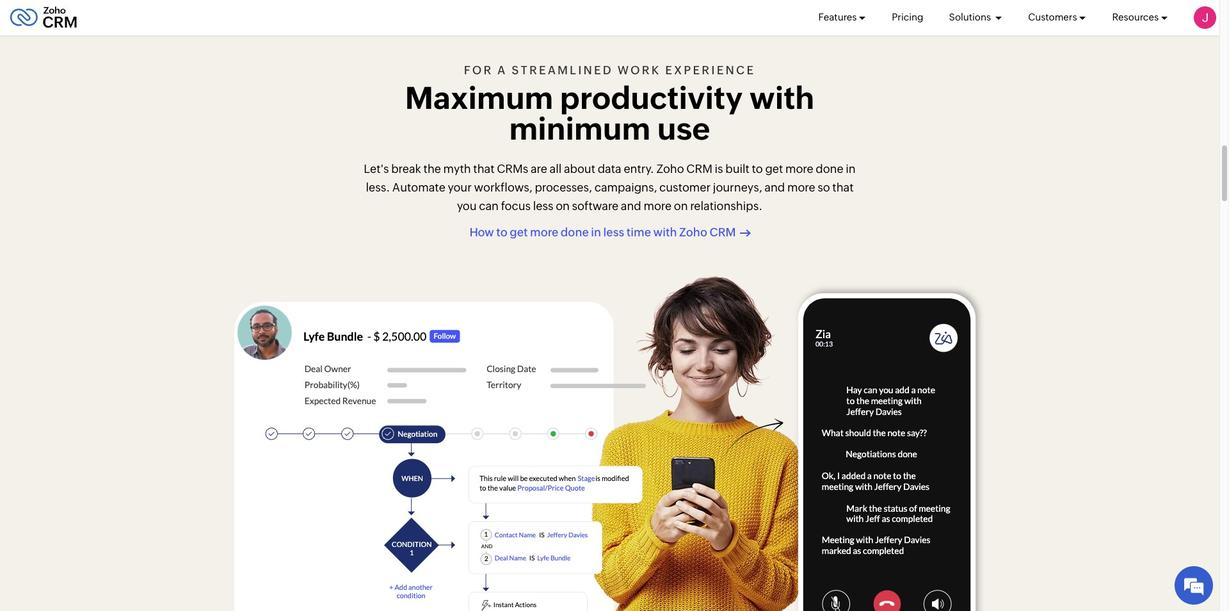 Task type: vqa. For each thing, say whether or not it's contained in the screenshot.
the 1
no



Task type: describe. For each thing, give the bounding box(es) containing it.
deal card image
[[234, 302, 646, 611]]

less inside is built to get more done in less. automate your workflows, processes, campaigns, customer journeys, and more so that you can focus less on software and more on relationships.
[[533, 199, 554, 213]]

1 vertical spatial in
[[591, 225, 601, 239]]

the
[[424, 162, 441, 176]]

streamlined
[[512, 64, 614, 77]]

resources
[[1113, 12, 1159, 23]]

automate
[[393, 181, 446, 194]]

how to get more done in less time with zoho crm
[[470, 225, 736, 239]]

to inside is built to get more done in less. automate your workflows, processes, campaigns, customer journeys, and more so that you can focus less on software and more on relationships.
[[752, 162, 763, 176]]

2 on from the left
[[674, 199, 688, 213]]

entry.
[[624, 162, 654, 176]]

0 horizontal spatial get
[[510, 225, 528, 239]]

features link
[[819, 0, 867, 35]]

pricing
[[892, 12, 924, 23]]

let's
[[364, 162, 389, 176]]

workflow image
[[459, 457, 708, 611]]

processes,
[[535, 181, 592, 194]]

zoho crm logo image
[[10, 4, 78, 32]]

is built to get more done in less. automate your workflows, processes, campaigns, customer journeys, and more so that you can focus less on software and more on relationships.
[[366, 162, 856, 213]]

can
[[479, 199, 499, 213]]

customers
[[1029, 12, 1078, 23]]

are
[[531, 162, 548, 176]]

time
[[627, 225, 651, 239]]

1 on from the left
[[556, 199, 570, 213]]

myth
[[444, 162, 471, 176]]

get inside is built to get more done in less. automate your workflows, processes, campaigns, customer journeys, and more so that you can focus less on software and more on relationships.
[[766, 162, 784, 176]]

1 vertical spatial with
[[654, 225, 677, 239]]

journeys,
[[713, 181, 763, 194]]

more up time
[[644, 199, 672, 213]]

is
[[715, 162, 724, 176]]

resources link
[[1113, 0, 1169, 35]]

features
[[819, 12, 857, 23]]

james peterson image
[[1195, 6, 1217, 29]]

work
[[618, 64, 661, 77]]

workflows,
[[474, 181, 533, 194]]

all
[[550, 162, 562, 176]]

0 horizontal spatial to
[[497, 225, 508, 239]]

campaigns,
[[595, 181, 657, 194]]

0 vertical spatial crm
[[687, 162, 713, 176]]

crms
[[497, 162, 529, 176]]

so
[[818, 181, 831, 194]]

0 horizontal spatial done
[[561, 225, 589, 239]]

a
[[498, 64, 508, 77]]

software
[[572, 199, 619, 213]]

solutions link
[[950, 0, 1003, 35]]

customer
[[660, 181, 711, 194]]

0 vertical spatial zoho
[[657, 162, 685, 176]]

use
[[658, 111, 711, 147]]



Task type: locate. For each thing, give the bounding box(es) containing it.
0 vertical spatial get
[[766, 162, 784, 176]]

get
[[766, 162, 784, 176], [510, 225, 528, 239]]

with inside 'for a streamlined work experience maximum productivity with minimum use'
[[750, 80, 815, 116]]

1 horizontal spatial in
[[846, 162, 856, 176]]

0 vertical spatial done
[[816, 162, 844, 176]]

how
[[470, 225, 494, 239]]

maximum
[[405, 80, 554, 116]]

1 vertical spatial that
[[833, 181, 854, 194]]

more down 'focus'
[[530, 225, 559, 239]]

less
[[533, 199, 554, 213], [604, 225, 625, 239]]

1 vertical spatial get
[[510, 225, 528, 239]]

that inside is built to get more done in less. automate your workflows, processes, campaigns, customer journeys, and more so that you can focus less on software and more on relationships.
[[833, 181, 854, 194]]

your
[[448, 181, 472, 194]]

0 vertical spatial and
[[765, 181, 785, 194]]

1 horizontal spatial with
[[750, 80, 815, 116]]

get down 'focus'
[[510, 225, 528, 239]]

that
[[474, 162, 495, 176], [833, 181, 854, 194]]

1 vertical spatial less
[[604, 225, 625, 239]]

0 horizontal spatial in
[[591, 225, 601, 239]]

crm down relationships. at the top right of page
[[710, 225, 736, 239]]

less.
[[366, 181, 390, 194]]

and down campaigns,
[[621, 199, 642, 213]]

and right the journeys,
[[765, 181, 785, 194]]

done inside is built to get more done in less. automate your workflows, processes, campaigns, customer journeys, and more so that you can focus less on software and more on relationships.
[[816, 162, 844, 176]]

to right how at the top left
[[497, 225, 508, 239]]

relationships.
[[691, 199, 763, 213]]

less down processes,
[[533, 199, 554, 213]]

0 horizontal spatial less
[[533, 199, 554, 213]]

built
[[726, 162, 750, 176]]

to right built
[[752, 162, 763, 176]]

1 horizontal spatial that
[[833, 181, 854, 194]]

you
[[457, 199, 477, 213]]

1 horizontal spatial on
[[674, 199, 688, 213]]

with
[[750, 80, 815, 116], [654, 225, 677, 239]]

1 horizontal spatial less
[[604, 225, 625, 239]]

in inside is built to get more done in less. automate your workflows, processes, campaigns, customer journeys, and more so that you can focus less on software and more on relationships.
[[846, 162, 856, 176]]

focus
[[501, 199, 531, 213]]

minimum
[[510, 111, 651, 147]]

get right built
[[766, 162, 784, 176]]

data
[[598, 162, 622, 176]]

to
[[752, 162, 763, 176], [497, 225, 508, 239]]

1 vertical spatial crm
[[710, 225, 736, 239]]

more left so at the top
[[788, 181, 816, 194]]

0 horizontal spatial on
[[556, 199, 570, 213]]

1 horizontal spatial done
[[816, 162, 844, 176]]

zoho
[[657, 162, 685, 176], [680, 225, 708, 239]]

for a streamlined work experience maximum productivity with minimum use
[[405, 64, 815, 147]]

0 vertical spatial that
[[474, 162, 495, 176]]

solutions
[[950, 12, 994, 23]]

1 vertical spatial to
[[497, 225, 508, 239]]

1 vertical spatial done
[[561, 225, 589, 239]]

0 vertical spatial in
[[846, 162, 856, 176]]

less left time
[[604, 225, 625, 239]]

1 vertical spatial zoho
[[680, 225, 708, 239]]

more right built
[[786, 162, 814, 176]]

break
[[391, 162, 421, 176]]

0 vertical spatial to
[[752, 162, 763, 176]]

1 horizontal spatial get
[[766, 162, 784, 176]]

on down processes,
[[556, 199, 570, 213]]

0 vertical spatial less
[[533, 199, 554, 213]]

zia voice image
[[789, 284, 986, 611]]

done down software
[[561, 225, 589, 239]]

more
[[786, 162, 814, 176], [788, 181, 816, 194], [644, 199, 672, 213], [530, 225, 559, 239]]

productivity
[[560, 80, 743, 116]]

in
[[846, 162, 856, 176], [591, 225, 601, 239]]

0 horizontal spatial with
[[654, 225, 677, 239]]

1 horizontal spatial and
[[765, 181, 785, 194]]

that right so at the top
[[833, 181, 854, 194]]

zoho down relationships. at the top right of page
[[680, 225, 708, 239]]

on down the customer
[[674, 199, 688, 213]]

and
[[765, 181, 785, 194], [621, 199, 642, 213]]

zoho up the customer
[[657, 162, 685, 176]]

0 vertical spatial with
[[750, 80, 815, 116]]

crm
[[687, 162, 713, 176], [710, 225, 736, 239]]

let's break the myth that crms are all about data entry. zoho crm
[[364, 162, 713, 176]]

on
[[556, 199, 570, 213], [674, 199, 688, 213]]

1 horizontal spatial to
[[752, 162, 763, 176]]

crm home banner image
[[592, 273, 808, 611]]

about
[[564, 162, 596, 176]]

crm left is
[[687, 162, 713, 176]]

1 vertical spatial and
[[621, 199, 642, 213]]

pricing link
[[892, 0, 924, 35]]

0 horizontal spatial and
[[621, 199, 642, 213]]

that up workflows,
[[474, 162, 495, 176]]

done up so at the top
[[816, 162, 844, 176]]

0 horizontal spatial that
[[474, 162, 495, 176]]

done
[[816, 162, 844, 176], [561, 225, 589, 239]]

for
[[464, 64, 493, 77]]

experience
[[666, 64, 756, 77]]



